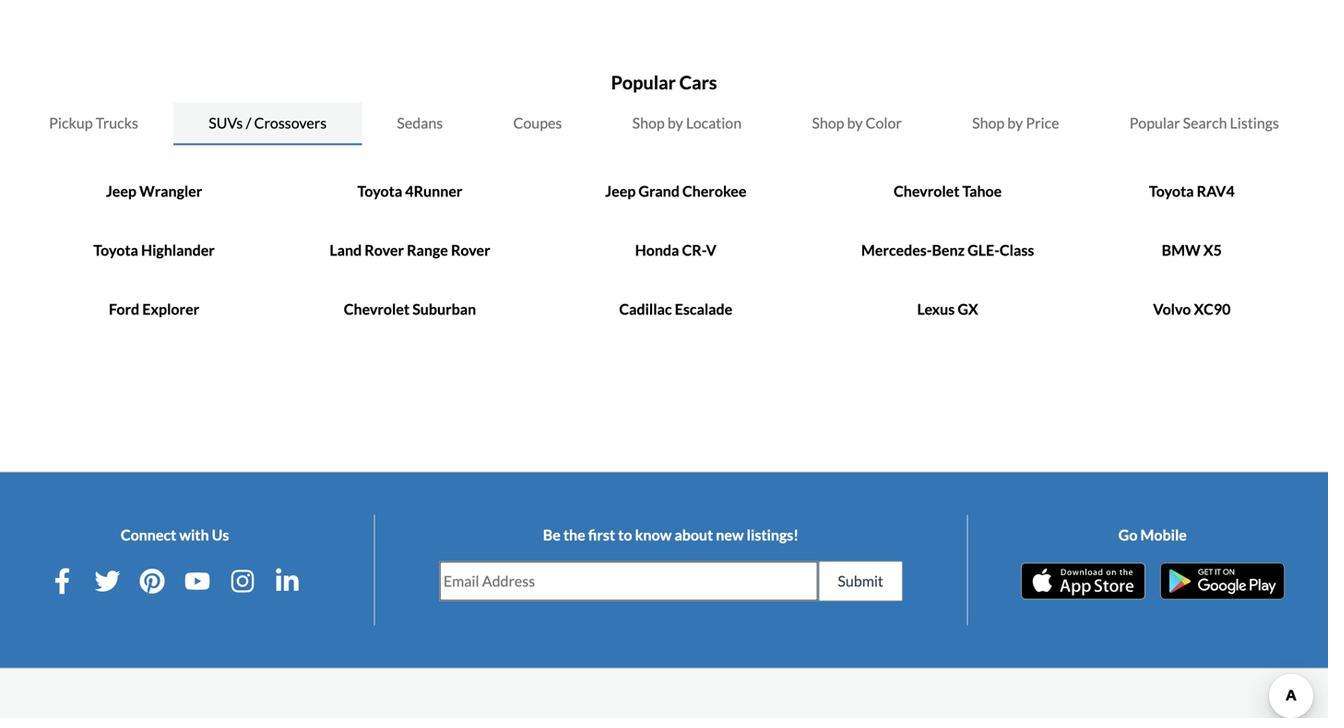 Task type: locate. For each thing, give the bounding box(es) containing it.
ford explorer link
[[109, 300, 199, 318]]

chevrolet suburban link
[[344, 300, 476, 318]]

popular left cars
[[611, 71, 676, 94]]

3 shop from the left
[[972, 114, 1005, 132]]

gle-
[[968, 241, 1000, 259]]

by for color
[[847, 114, 863, 132]]

xc90
[[1194, 300, 1231, 318]]

popular
[[611, 71, 676, 94], [1130, 114, 1180, 132]]

mercedes-
[[861, 241, 932, 259]]

1 horizontal spatial by
[[847, 114, 863, 132]]

0 horizontal spatial popular
[[611, 71, 676, 94]]

0 horizontal spatial toyota
[[93, 241, 138, 259]]

toyota 4runner
[[357, 182, 462, 200]]

shop
[[632, 114, 665, 132], [812, 114, 844, 132], [972, 114, 1005, 132]]

1 horizontal spatial jeep
[[605, 182, 636, 200]]

chevrolet down land
[[344, 300, 410, 318]]

with
[[179, 526, 209, 544]]

toyota highlander
[[93, 241, 215, 259]]

toyota up ford
[[93, 241, 138, 259]]

1 horizontal spatial toyota
[[357, 182, 402, 200]]

Email Address email field
[[440, 562, 818, 601]]

go mobile
[[1119, 526, 1187, 544]]

volvo
[[1153, 300, 1191, 318]]

1 horizontal spatial rover
[[451, 241, 490, 259]]

by for location
[[668, 114, 683, 132]]

0 horizontal spatial rover
[[365, 241, 404, 259]]

toyota left 4runner
[[357, 182, 402, 200]]

coupes
[[513, 114, 562, 132]]

2 shop from the left
[[812, 114, 844, 132]]

facebook image
[[49, 569, 75, 594]]

volvo xc90
[[1153, 300, 1231, 318]]

go
[[1119, 526, 1138, 544]]

toyota 4runner link
[[357, 182, 462, 200]]

by left color
[[847, 114, 863, 132]]

gx
[[958, 300, 978, 318]]

1 shop from the left
[[632, 114, 665, 132]]

0 vertical spatial popular
[[611, 71, 676, 94]]

by left 'location'
[[668, 114, 683, 132]]

0 horizontal spatial jeep
[[106, 182, 136, 200]]

land rover range rover link
[[330, 241, 490, 259]]

chevrolet left tahoe
[[894, 182, 960, 200]]

class
[[1000, 241, 1034, 259]]

2 horizontal spatial by
[[1007, 114, 1023, 132]]

shop left price
[[972, 114, 1005, 132]]

jeep grand cherokee
[[605, 182, 747, 200]]

rover right land
[[365, 241, 404, 259]]

about
[[675, 526, 713, 544]]

land rover range rover
[[330, 241, 490, 259]]

0 horizontal spatial shop
[[632, 114, 665, 132]]

toyota
[[357, 182, 402, 200], [1149, 182, 1194, 200], [93, 241, 138, 259]]

bmw x5
[[1162, 241, 1222, 259]]

popular for popular search listings
[[1130, 114, 1180, 132]]

1 vertical spatial popular
[[1130, 114, 1180, 132]]

popular search listings
[[1130, 114, 1279, 132]]

cars
[[679, 71, 717, 94]]

2 horizontal spatial shop
[[972, 114, 1005, 132]]

toyota highlander link
[[93, 241, 215, 259]]

grand
[[639, 182, 680, 200]]

jeep grand cherokee link
[[605, 182, 747, 200]]

land
[[330, 241, 362, 259]]

suburban
[[412, 300, 476, 318]]

1 horizontal spatial popular
[[1130, 114, 1180, 132]]

2 horizontal spatial toyota
[[1149, 182, 1194, 200]]

toyota for toyota rav4
[[1149, 182, 1194, 200]]

jeep left grand
[[605, 182, 636, 200]]

jeep
[[106, 182, 136, 200], [605, 182, 636, 200]]

mobile
[[1140, 526, 1187, 544]]

chevrolet
[[894, 182, 960, 200], [344, 300, 410, 318]]

shop left color
[[812, 114, 844, 132]]

1 jeep from the left
[[106, 182, 136, 200]]

popular left search
[[1130, 114, 1180, 132]]

0 horizontal spatial by
[[668, 114, 683, 132]]

toyota rav4 link
[[1149, 182, 1235, 200]]

jeep left wrangler
[[106, 182, 136, 200]]

pinterest image
[[139, 569, 165, 594]]

rover right range
[[451, 241, 490, 259]]

connect with us
[[121, 526, 229, 544]]

shop by location
[[632, 114, 742, 132]]

wrangler
[[139, 182, 202, 200]]

by left price
[[1007, 114, 1023, 132]]

cherokee
[[682, 182, 747, 200]]

x5
[[1203, 241, 1222, 259]]

0 horizontal spatial chevrolet
[[344, 300, 410, 318]]

new
[[716, 526, 744, 544]]

by for price
[[1007, 114, 1023, 132]]

chevrolet for chevrolet suburban
[[344, 300, 410, 318]]

shop for shop by price
[[972, 114, 1005, 132]]

toyota for toyota 4runner
[[357, 182, 402, 200]]

shop down the popular cars
[[632, 114, 665, 132]]

1 vertical spatial chevrolet
[[344, 300, 410, 318]]

listings!
[[747, 526, 799, 544]]

popular for popular cars
[[611, 71, 676, 94]]

pickup trucks
[[49, 114, 138, 132]]

cadillac
[[619, 300, 672, 318]]

2 jeep from the left
[[605, 182, 636, 200]]

3 by from the left
[[1007, 114, 1023, 132]]

youtube image
[[184, 569, 210, 594]]

connect
[[121, 526, 176, 544]]

crossovers
[[254, 114, 327, 132]]

by
[[668, 114, 683, 132], [847, 114, 863, 132], [1007, 114, 1023, 132]]

chevrolet tahoe link
[[894, 182, 1002, 200]]

suvs / crossovers
[[209, 114, 327, 132]]

popular cars
[[611, 71, 717, 94]]

location
[[686, 114, 742, 132]]

jeep wrangler link
[[106, 182, 202, 200]]

color
[[866, 114, 902, 132]]

bmw
[[1162, 241, 1201, 259]]

honda cr-v link
[[635, 241, 717, 259]]

0 vertical spatial chevrolet
[[894, 182, 960, 200]]

1 by from the left
[[668, 114, 683, 132]]

1 horizontal spatial chevrolet
[[894, 182, 960, 200]]

toyota left 'rav4'
[[1149, 182, 1194, 200]]

us
[[212, 526, 229, 544]]

1 horizontal spatial shop
[[812, 114, 844, 132]]

rover
[[365, 241, 404, 259], [451, 241, 490, 259]]

search
[[1183, 114, 1227, 132]]

cr-
[[682, 241, 706, 259]]

2 by from the left
[[847, 114, 863, 132]]

submit button
[[818, 561, 903, 602]]



Task type: vqa. For each thing, say whether or not it's contained in the screenshot.
the mileage:
no



Task type: describe. For each thing, give the bounding box(es) containing it.
lexus
[[917, 300, 955, 318]]

know
[[635, 526, 672, 544]]

listings
[[1230, 114, 1279, 132]]

lexus gx link
[[917, 300, 978, 318]]

twitter image
[[94, 569, 120, 594]]

v
[[706, 241, 717, 259]]

benz
[[932, 241, 965, 259]]

jeep wrangler
[[106, 182, 202, 200]]

be
[[543, 526, 561, 544]]

bmw x5 link
[[1162, 241, 1222, 259]]

trucks
[[96, 114, 138, 132]]

honda cr-v
[[635, 241, 717, 259]]

cadillac escalade link
[[619, 300, 733, 318]]

suvs
[[209, 114, 243, 132]]

cadillac escalade
[[619, 300, 733, 318]]

escalade
[[675, 300, 733, 318]]

be the first to know about new listings!
[[543, 526, 799, 544]]

submit
[[838, 572, 884, 590]]

honda
[[635, 241, 679, 259]]

chevrolet for chevrolet tahoe
[[894, 182, 960, 200]]

mercedes-benz gle-class
[[861, 241, 1034, 259]]

volvo xc90 link
[[1153, 300, 1231, 318]]

rav4
[[1197, 182, 1235, 200]]

the
[[563, 526, 585, 544]]

shop by price
[[972, 114, 1059, 132]]

jeep for jeep wrangler
[[106, 182, 136, 200]]

sedans
[[397, 114, 443, 132]]

mercedes-benz gle-class link
[[861, 241, 1034, 259]]

get it on google play image
[[1160, 563, 1285, 600]]

tahoe
[[962, 182, 1002, 200]]

/
[[246, 114, 251, 132]]

range
[[407, 241, 448, 259]]

jeep for jeep grand cherokee
[[605, 182, 636, 200]]

shop for shop by color
[[812, 114, 844, 132]]

download on the app store image
[[1021, 563, 1145, 600]]

chevrolet suburban
[[344, 300, 476, 318]]

instagram image
[[229, 569, 255, 594]]

to
[[618, 526, 632, 544]]

1 rover from the left
[[365, 241, 404, 259]]

linkedin image
[[274, 569, 300, 594]]

toyota for toyota highlander
[[93, 241, 138, 259]]

ford explorer
[[109, 300, 199, 318]]

4runner
[[405, 182, 462, 200]]

toyota rav4
[[1149, 182, 1235, 200]]

ford
[[109, 300, 139, 318]]

shop by color
[[812, 114, 902, 132]]

price
[[1026, 114, 1059, 132]]

pickup
[[49, 114, 93, 132]]

first
[[588, 526, 615, 544]]

2 rover from the left
[[451, 241, 490, 259]]

highlander
[[141, 241, 215, 259]]

chevrolet tahoe
[[894, 182, 1002, 200]]

shop for shop by location
[[632, 114, 665, 132]]

lexus gx
[[917, 300, 978, 318]]

explorer
[[142, 300, 199, 318]]



